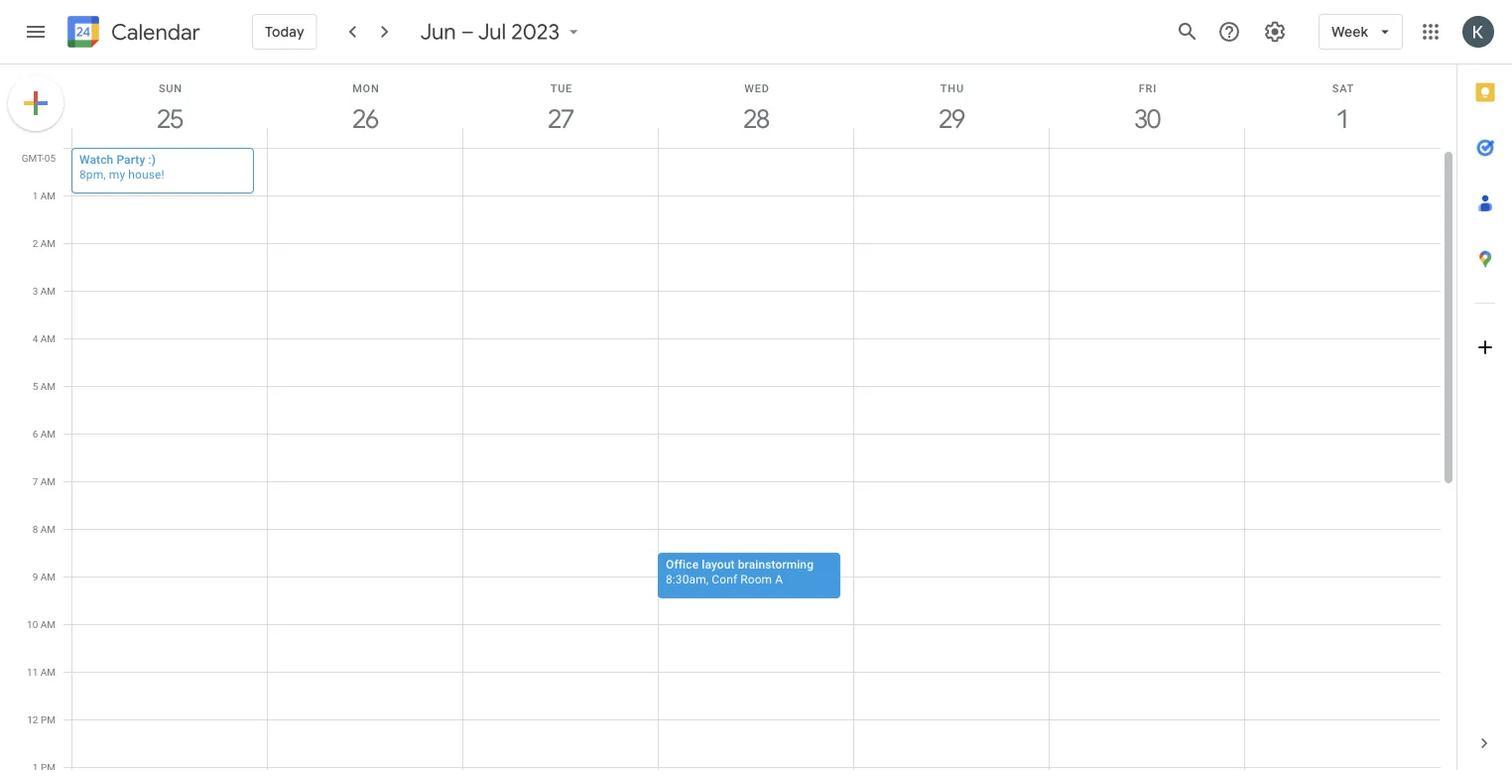 Task type: vqa. For each thing, say whether or not it's contained in the screenshot.


Task type: locate. For each thing, give the bounding box(es) containing it.
today button
[[252, 8, 317, 56]]

a
[[776, 572, 783, 586]]

, for 8pm
[[104, 167, 106, 181]]

am for 1 am
[[40, 190, 56, 202]]

3 cell from the left
[[464, 148, 659, 771]]

tab list
[[1458, 65, 1513, 716]]

4 cell from the left
[[658, 148, 855, 771]]

grid containing 25
[[0, 65, 1457, 771]]

, left conf
[[707, 572, 709, 586]]

2 am
[[32, 237, 56, 249]]

1 am
[[32, 190, 56, 202]]

2023
[[512, 18, 560, 46]]

25
[[156, 103, 182, 135]]

settings menu image
[[1264, 20, 1288, 44]]

gmt-
[[22, 152, 44, 164]]

1 vertical spatial ,
[[707, 572, 709, 586]]

cell
[[71, 148, 268, 771], [268, 148, 464, 771], [464, 148, 659, 771], [658, 148, 855, 771], [855, 148, 1050, 771], [1050, 148, 1246, 771], [1246, 148, 1441, 771]]

row containing watch party :)
[[64, 148, 1441, 771]]

jun – jul 2023 button
[[413, 18, 592, 46]]

9 am from the top
[[40, 571, 56, 583]]

mon
[[353, 82, 380, 94]]

conf
[[712, 572, 738, 586]]

5 cell from the left
[[855, 148, 1050, 771]]

6 am
[[32, 428, 56, 440]]

row
[[64, 148, 1441, 771]]

calendar
[[111, 18, 200, 46]]

am right the '11' on the bottom
[[40, 666, 56, 678]]

4 am from the top
[[40, 333, 56, 344]]

thu
[[941, 82, 965, 94]]

7 am from the top
[[40, 476, 56, 487]]

am right 8
[[40, 523, 56, 535]]

am right 5
[[40, 380, 56, 392]]

am right 4
[[40, 333, 56, 344]]

sat 1
[[1333, 82, 1355, 135]]

grid
[[0, 65, 1457, 771]]

11 am
[[27, 666, 56, 678]]

3 am from the top
[[40, 285, 56, 297]]

am right 9
[[40, 571, 56, 583]]

cell containing office layout brainstorming
[[658, 148, 855, 771]]

today
[[265, 23, 305, 40]]

3 am
[[32, 285, 56, 297]]

1 down sat
[[1336, 103, 1349, 135]]

0 vertical spatial 1
[[1336, 103, 1349, 135]]

29 link
[[930, 96, 975, 142]]

11 am from the top
[[40, 666, 56, 678]]

am for 2 am
[[40, 237, 56, 249]]

am right 7
[[40, 476, 56, 487]]

1
[[1336, 103, 1349, 135], [32, 190, 38, 202]]

12
[[27, 714, 38, 726]]

7 cell from the left
[[1246, 148, 1441, 771]]

4 am
[[32, 333, 56, 344]]

5
[[32, 380, 38, 392]]

fri
[[1139, 82, 1158, 94]]

am for 6 am
[[40, 428, 56, 440]]

am for 10 am
[[40, 618, 56, 630]]

sun
[[159, 82, 183, 94]]

10 am
[[27, 618, 56, 630]]

1 cell from the left
[[71, 148, 268, 771]]

30
[[1134, 103, 1160, 135]]

0 vertical spatial ,
[[104, 167, 106, 181]]

main drawer image
[[24, 20, 48, 44]]

am right 6
[[40, 428, 56, 440]]

am for 8 am
[[40, 523, 56, 535]]

8 am from the top
[[40, 523, 56, 535]]

am right the 3
[[40, 285, 56, 297]]

am right the 10
[[40, 618, 56, 630]]

1 vertical spatial 1
[[32, 190, 38, 202]]

1 horizontal spatial ,
[[707, 572, 709, 586]]

wed 28
[[743, 82, 770, 135]]

1 down gmt-
[[32, 190, 38, 202]]

1 link
[[1321, 96, 1366, 142]]

am
[[40, 190, 56, 202], [40, 237, 56, 249], [40, 285, 56, 297], [40, 333, 56, 344], [40, 380, 56, 392], [40, 428, 56, 440], [40, 476, 56, 487], [40, 523, 56, 535], [40, 571, 56, 583], [40, 618, 56, 630], [40, 666, 56, 678]]

05
[[44, 152, 56, 164]]

am down the 05
[[40, 190, 56, 202]]

am for 11 am
[[40, 666, 56, 678]]

26 link
[[343, 96, 389, 142]]

5 am
[[32, 380, 56, 392]]

8 am
[[32, 523, 56, 535]]

1 column header
[[1245, 65, 1441, 148]]

am right 2
[[40, 237, 56, 249]]

5 am from the top
[[40, 380, 56, 392]]

25 link
[[147, 96, 193, 142]]

1 am from the top
[[40, 190, 56, 202]]

,
[[104, 167, 106, 181], [707, 572, 709, 586]]

room
[[741, 572, 773, 586]]

mon 26
[[352, 82, 380, 135]]

2 am from the top
[[40, 237, 56, 249]]

, inside office layout brainstorming 8:30am , conf room a
[[707, 572, 709, 586]]

26 column header
[[267, 65, 464, 148]]

1 horizontal spatial 1
[[1336, 103, 1349, 135]]

6 am from the top
[[40, 428, 56, 440]]

party
[[117, 152, 145, 166]]

jun
[[421, 18, 457, 46]]

, inside watch party :) 8pm , my house!
[[104, 167, 106, 181]]

6
[[32, 428, 38, 440]]

27 link
[[539, 96, 584, 142]]

8
[[32, 523, 38, 535]]

0 horizontal spatial ,
[[104, 167, 106, 181]]

8pm
[[79, 167, 104, 181]]

am for 7 am
[[40, 476, 56, 487]]

office
[[666, 557, 699, 571]]

7 am
[[32, 476, 56, 487]]

10 am from the top
[[40, 618, 56, 630]]

, left my
[[104, 167, 106, 181]]



Task type: describe. For each thing, give the bounding box(es) containing it.
watch
[[79, 152, 113, 166]]

30 link
[[1125, 96, 1171, 142]]

29
[[938, 103, 964, 135]]

28 column header
[[658, 65, 855, 148]]

my
[[109, 167, 125, 181]]

26
[[352, 103, 377, 135]]

gmt-05
[[22, 152, 56, 164]]

cell containing watch party :)
[[71, 148, 268, 771]]

27
[[547, 103, 573, 135]]

1 inside the sat 1
[[1336, 103, 1349, 135]]

25 column header
[[71, 65, 268, 148]]

2
[[32, 237, 38, 249]]

11
[[27, 666, 38, 678]]

7
[[32, 476, 38, 487]]

layout
[[702, 557, 735, 571]]

jul
[[478, 18, 507, 46]]

wed
[[745, 82, 770, 94]]

am for 3 am
[[40, 285, 56, 297]]

:)
[[148, 152, 156, 166]]

row inside grid
[[64, 148, 1441, 771]]

pm
[[41, 714, 56, 726]]

sun 25
[[156, 82, 183, 135]]

6 cell from the left
[[1050, 148, 1246, 771]]

am for 5 am
[[40, 380, 56, 392]]

house!
[[128, 167, 164, 181]]

office layout brainstorming 8:30am , conf room a
[[666, 557, 814, 586]]

27 column header
[[463, 65, 659, 148]]

–
[[462, 18, 475, 46]]

calendar element
[[64, 12, 200, 56]]

, for 8:30am
[[707, 572, 709, 586]]

28 link
[[734, 96, 780, 142]]

watch party :) 8pm , my house!
[[79, 152, 164, 181]]

30 column header
[[1049, 65, 1246, 148]]

28
[[743, 103, 769, 135]]

0 horizontal spatial 1
[[32, 190, 38, 202]]

support image
[[1218, 20, 1242, 44]]

calendar heading
[[107, 18, 200, 46]]

sat
[[1333, 82, 1355, 94]]

12 pm
[[27, 714, 56, 726]]

2 cell from the left
[[268, 148, 464, 771]]

am for 9 am
[[40, 571, 56, 583]]

am for 4 am
[[40, 333, 56, 344]]

week button
[[1319, 8, 1404, 56]]

thu 29
[[938, 82, 965, 135]]

tue 27
[[547, 82, 573, 135]]

jun – jul 2023
[[421, 18, 560, 46]]

brainstorming
[[738, 557, 814, 571]]

3
[[32, 285, 38, 297]]

4
[[32, 333, 38, 344]]

9
[[32, 571, 38, 583]]

9 am
[[32, 571, 56, 583]]

10
[[27, 618, 38, 630]]

week
[[1332, 23, 1369, 40]]

tue
[[551, 82, 573, 94]]

8:30am
[[666, 572, 707, 586]]

fri 30
[[1134, 82, 1160, 135]]

29 column header
[[854, 65, 1050, 148]]



